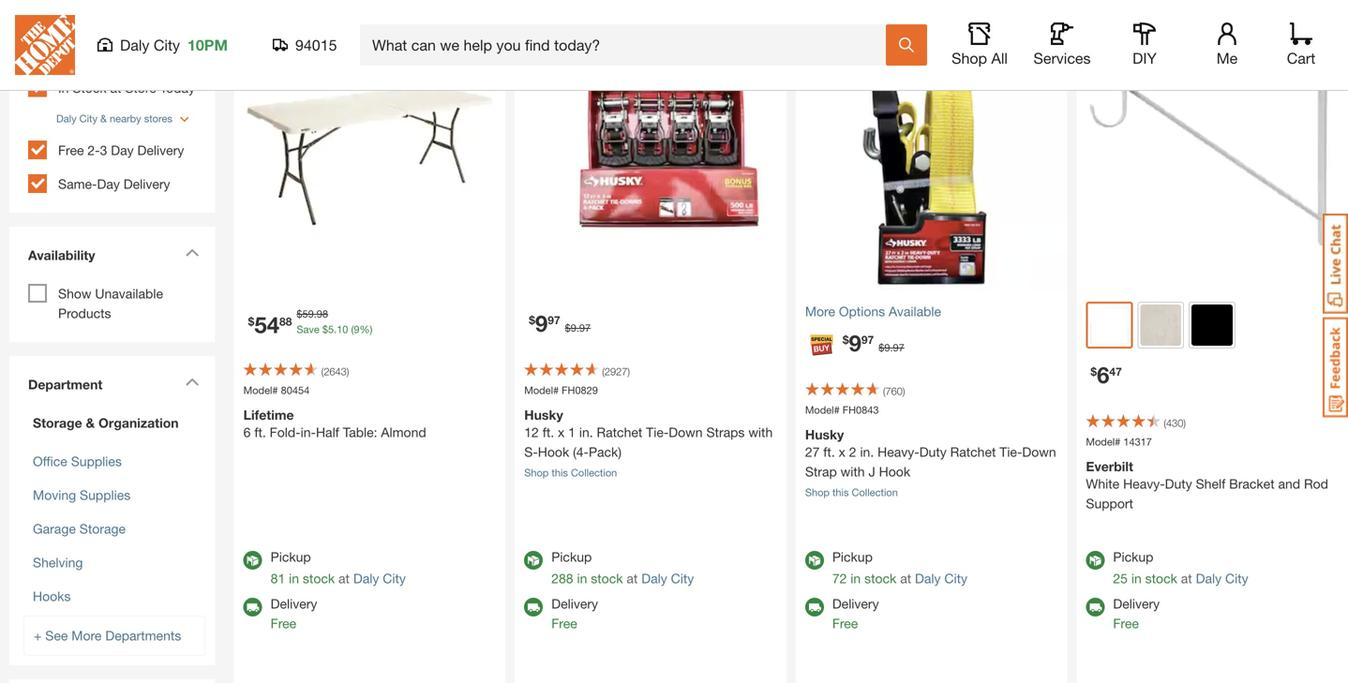 Task type: vqa. For each thing, say whether or not it's contained in the screenshot.
326568677
no



Task type: locate. For each thing, give the bounding box(es) containing it.
0 horizontal spatial duty
[[919, 444, 947, 460]]

1 vertical spatial storage
[[79, 521, 126, 537]]

hook right j
[[879, 464, 910, 479]]

at right 25 at bottom
[[1181, 571, 1192, 586]]

3 delivery free from the left
[[832, 596, 879, 631]]

) for ( 2643 )
[[347, 366, 349, 378]]

free 2-3 day delivery
[[58, 142, 184, 158]]

city inside pickup 288 in stock at daly city
[[671, 571, 694, 586]]

. up fh0829
[[576, 322, 579, 334]]

in inside pickup 81 in stock at daly city
[[289, 571, 299, 586]]

delivery free for 288
[[551, 596, 598, 631]]

4 in from the left
[[1131, 571, 1142, 586]]

0 horizontal spatial &
[[86, 415, 95, 431]]

0 horizontal spatial 6
[[243, 425, 251, 440]]

heavy- right 2
[[878, 444, 919, 460]]

+
[[34, 628, 42, 643]]

0 vertical spatial more
[[805, 304, 835, 319]]

at right 288
[[627, 571, 638, 586]]

10pm
[[187, 36, 228, 54]]

best seller
[[243, 27, 311, 42], [524, 27, 592, 42], [1086, 27, 1154, 42]]

hook
[[538, 444, 569, 460], [879, 464, 910, 479]]

$ 9 97 $ 9 . 97
[[529, 310, 591, 336]]

delivery down stores
[[137, 142, 184, 158]]

) down $ 9 . 97
[[903, 385, 905, 397]]

1 best from the left
[[243, 27, 272, 42]]

2 horizontal spatial best seller
[[1086, 27, 1154, 42]]

0 horizontal spatial shop
[[524, 467, 549, 479]]

1 available shipping image from the left
[[805, 598, 824, 617]]

1 vertical spatial &
[[86, 415, 95, 431]]

available for pickup image for 25 in stock
[[1086, 551, 1105, 570]]

stock
[[303, 571, 335, 586], [591, 571, 623, 586], [864, 571, 897, 586], [1145, 571, 1177, 586]]

in. inside husky 27 ft. x 2 in. heavy-duty ratchet tie-down strap with j hook shop this collection
[[860, 444, 874, 460]]

cart
[[1287, 49, 1316, 67]]

free down "72"
[[832, 616, 858, 631]]

x left 1
[[558, 425, 565, 440]]

ft. inside husky 12 ft. x 1 in. ratchet tie-down straps with s-hook (4-pack) shop this collection
[[543, 425, 554, 440]]

1 horizontal spatial available shipping image
[[1086, 598, 1105, 617]]

2 available shipping image from the left
[[524, 598, 543, 617]]

&
[[100, 112, 107, 125], [86, 415, 95, 431]]

at right "72"
[[900, 571, 911, 586]]

down left everbilt
[[1022, 444, 1056, 460]]

daly city link for pickup 81 in stock at daly city
[[353, 571, 406, 586]]

0 horizontal spatial best
[[243, 27, 272, 42]]

ft. down lifetime
[[254, 425, 266, 440]]

0 horizontal spatial ft.
[[254, 425, 266, 440]]

2 best seller from the left
[[524, 27, 592, 42]]

0 horizontal spatial available shipping image
[[243, 598, 262, 617]]

daly right 25 at bottom
[[1196, 571, 1222, 586]]

daly right "72"
[[915, 571, 941, 586]]

9 inside $ 54 88 $ 59 . 98 save $ 5 . 10 ( 9 %)
[[354, 323, 359, 336]]

ft. inside lifetime 6 ft. fold-in-half table: almond
[[254, 425, 266, 440]]

2 horizontal spatial best
[[1086, 27, 1114, 42]]

city inside pickup 81 in stock at daly city
[[383, 571, 406, 586]]

1 vertical spatial shop
[[524, 467, 549, 479]]

1 vertical spatial supplies
[[80, 487, 131, 503]]

husky inside husky 12 ft. x 1 in. ratchet tie-down straps with s-hook (4-pack) shop this collection
[[524, 407, 563, 423]]

city
[[154, 36, 180, 54], [79, 112, 97, 125], [383, 571, 406, 586], [671, 571, 694, 586], [944, 571, 967, 586], [1225, 571, 1248, 586]]

6 down white icon
[[1097, 361, 1109, 388]]

1 vertical spatial shop this collection link
[[805, 486, 898, 499]]

shop this collection link
[[524, 467, 617, 479], [805, 486, 898, 499]]

more options available
[[805, 304, 941, 319]]

1 in from the left
[[289, 571, 299, 586]]

1 seller from the left
[[276, 27, 311, 42]]

hook down 1
[[538, 444, 569, 460]]

stock inside pickup 288 in stock at daly city
[[591, 571, 623, 586]]

in inside pickup 72 in stock at daly city
[[851, 571, 861, 586]]

97 down available
[[893, 342, 904, 354]]

( 430 )
[[1164, 417, 1186, 429]]

72
[[832, 571, 847, 586]]

1 horizontal spatial down
[[1022, 444, 1056, 460]]

storage up office
[[33, 415, 82, 431]]

moving
[[33, 487, 76, 503]]

duty left shelf on the right of page
[[1165, 476, 1192, 492]]

0 vertical spatial duty
[[919, 444, 947, 460]]

office supplies link
[[33, 454, 122, 469]]

available shipping image for 9
[[524, 598, 543, 617]]

1 horizontal spatial &
[[100, 112, 107, 125]]

ratchet inside husky 27 ft. x 2 in. heavy-duty ratchet tie-down strap with j hook shop this collection
[[950, 444, 996, 460]]

in right "72"
[[851, 571, 861, 586]]

1 caret icon image from the top
[[185, 248, 199, 257]]

1 horizontal spatial available shipping image
[[524, 598, 543, 617]]

in for 81
[[289, 571, 299, 586]]

storage down moving supplies link
[[79, 521, 126, 537]]

daly city link for pickup 72 in stock at daly city
[[915, 571, 967, 586]]

supplies up moving supplies link
[[71, 454, 122, 469]]

shop this collection link down (4-
[[524, 467, 617, 479]]

this
[[552, 467, 568, 479], [832, 486, 849, 499]]

at inside the pickup 25 in stock at daly city
[[1181, 571, 1192, 586]]

0 horizontal spatial x
[[558, 425, 565, 440]]

storage & organization link
[[28, 413, 197, 433]]

0 horizontal spatial with
[[748, 425, 773, 440]]

in inside pickup 288 in stock at daly city
[[577, 571, 587, 586]]

3 in from the left
[[851, 571, 861, 586]]

ft. right 12
[[543, 425, 554, 440]]

2 horizontal spatial ft.
[[823, 444, 835, 460]]

1 vertical spatial with
[[841, 464, 865, 479]]

1 horizontal spatial collection
[[852, 486, 898, 499]]

0 vertical spatial x
[[558, 425, 565, 440]]

0 vertical spatial 6
[[1097, 361, 1109, 388]]

1 vertical spatial in.
[[860, 444, 874, 460]]

.
[[314, 308, 317, 320], [576, 322, 579, 334], [334, 323, 337, 336], [890, 342, 893, 354]]

department
[[28, 377, 102, 392]]

pickup up the 81
[[271, 549, 311, 565]]

$ 6 47
[[1091, 361, 1122, 388]]

daly for pickup 81 in stock at daly city
[[353, 571, 379, 586]]

1 vertical spatial more
[[72, 628, 102, 643]]

ratchet
[[597, 425, 642, 440], [950, 444, 996, 460]]

2 caret icon image from the top
[[185, 378, 199, 386]]

husky 27 ft. x 2 in. heavy-duty ratchet tie-down strap with j hook shop this collection
[[805, 427, 1056, 499]]

6 for lifetime 6 ft. fold-in-half table: almond
[[243, 425, 251, 440]]

4 available for pickup image from the left
[[1086, 551, 1105, 570]]

1 vertical spatial this
[[832, 486, 849, 499]]

departments
[[105, 628, 181, 643]]

& up office supplies
[[86, 415, 95, 431]]

1 horizontal spatial seller
[[556, 27, 592, 42]]

) for ( 2927 )
[[628, 366, 630, 378]]

office
[[33, 454, 67, 469]]

at inside pickup 288 in stock at daly city
[[627, 571, 638, 586]]

free for pickup 288 in stock at daly city
[[551, 616, 577, 631]]

x left 2
[[839, 444, 845, 460]]

down inside husky 12 ft. x 1 in. ratchet tie-down straps with s-hook (4-pack) shop this collection
[[669, 425, 703, 440]]

1 horizontal spatial this
[[832, 486, 849, 499]]

pickup up 25 at bottom
[[1113, 549, 1154, 565]]

daly inside pickup 288 in stock at daly city
[[641, 571, 667, 586]]

shop inside husky 12 ft. x 1 in. ratchet tie-down straps with s-hook (4-pack) shop this collection
[[524, 467, 549, 479]]

at for pickup 25 in stock at daly city
[[1181, 571, 1192, 586]]

$ inside "$ 6 47"
[[1091, 365, 1097, 378]]

caret icon image inside availability link
[[185, 248, 199, 257]]

tie-
[[646, 425, 669, 440], [1000, 444, 1022, 460]]

model# for model# 14317
[[1086, 436, 1121, 448]]

at right the 81
[[338, 571, 350, 586]]

daly inside pickup 81 in stock at daly city
[[353, 571, 379, 586]]

daly right 288
[[641, 571, 667, 586]]

model# fh0843
[[805, 404, 879, 416]]

model# left fh0843
[[805, 404, 840, 416]]

1 horizontal spatial shop
[[805, 486, 830, 499]]

model# up everbilt
[[1086, 436, 1121, 448]]

shop
[[952, 49, 987, 67], [524, 467, 549, 479], [805, 486, 830, 499]]

9 right $ 9 97 at the right of the page
[[884, 342, 890, 354]]

pickup inside pickup 288 in stock at daly city
[[551, 549, 592, 565]]

more options available link
[[805, 302, 1058, 321]]

delivery down "72"
[[832, 596, 879, 612]]

shop inside husky 27 ft. x 2 in. heavy-duty ratchet tie-down strap with j hook shop this collection
[[805, 486, 830, 499]]

in. right 1
[[579, 425, 593, 440]]

0 horizontal spatial heavy-
[[878, 444, 919, 460]]

1 horizontal spatial hook
[[879, 464, 910, 479]]

available for pickup image
[[243, 551, 262, 570], [524, 551, 543, 570], [805, 551, 824, 570], [1086, 551, 1105, 570]]

stock inside the pickup 25 in stock at daly city
[[1145, 571, 1177, 586]]

1 vertical spatial husky
[[805, 427, 844, 442]]

pickup up 288
[[551, 549, 592, 565]]

more right 'see'
[[72, 628, 102, 643]]

2927
[[605, 366, 628, 378]]

available for pickup image down support
[[1086, 551, 1105, 570]]

day
[[111, 142, 134, 158], [97, 176, 120, 192]]

2 horizontal spatial seller
[[1118, 27, 1154, 42]]

stock inside pickup 72 in stock at daly city
[[864, 571, 897, 586]]

free 2-3 day delivery link
[[58, 142, 184, 158]]

0 vertical spatial down
[[669, 425, 703, 440]]

1 horizontal spatial ratchet
[[950, 444, 996, 460]]

9 down options at the top right of the page
[[849, 329, 861, 356]]

6 down lifetime
[[243, 425, 251, 440]]

with right straps
[[748, 425, 773, 440]]

feedback link image
[[1323, 317, 1348, 418]]

stock for 25 in stock
[[1145, 571, 1177, 586]]

. inside '$ 9 97 $ 9 . 97'
[[576, 322, 579, 334]]

in. for (4-
[[579, 425, 593, 440]]

services button
[[1032, 22, 1092, 67]]

stock right "72"
[[864, 571, 897, 586]]

. right $ 9 97 at the right of the page
[[890, 342, 893, 354]]

daly for pickup 288 in stock at daly city
[[641, 571, 667, 586]]

stock right the 81
[[303, 571, 335, 586]]

0 vertical spatial shop this collection link
[[524, 467, 617, 479]]

best seller for 9
[[524, 27, 592, 42]]

pickup for 25
[[1113, 549, 1154, 565]]

9 up fh0829
[[571, 322, 576, 334]]

stock inside pickup 81 in stock at daly city
[[303, 571, 335, 586]]

daly
[[120, 36, 149, 54], [56, 112, 76, 125], [353, 571, 379, 586], [641, 571, 667, 586], [915, 571, 941, 586], [1196, 571, 1222, 586]]

3 pickup from the left
[[832, 549, 873, 565]]

4 pickup from the left
[[1113, 549, 1154, 565]]

2 horizontal spatial shop
[[952, 49, 987, 67]]

2 in from the left
[[577, 571, 587, 586]]

available for pickup image for 288 in stock
[[524, 551, 543, 570]]

white heavy-duty shelf bracket and rod support image
[[1077, 21, 1348, 292]]

diy button
[[1115, 22, 1175, 67]]

0 vertical spatial caret icon image
[[185, 248, 199, 257]]

1 horizontal spatial shop this collection link
[[805, 486, 898, 499]]

2 stock from the left
[[591, 571, 623, 586]]

down
[[669, 425, 703, 440], [1022, 444, 1056, 460]]

1 best seller from the left
[[243, 27, 311, 42]]

1 available for pickup image from the left
[[243, 551, 262, 570]]

today
[[160, 80, 195, 95]]

0 horizontal spatial collection
[[571, 467, 617, 479]]

1 horizontal spatial ft.
[[543, 425, 554, 440]]

free down the 81
[[271, 616, 296, 631]]

moving supplies link
[[33, 487, 131, 503]]

in inside the pickup 25 in stock at daly city
[[1131, 571, 1142, 586]]

1 vertical spatial collection
[[852, 486, 898, 499]]

at inside pickup 81 in stock at daly city
[[338, 571, 350, 586]]

1
[[568, 425, 576, 440]]

delivery free
[[271, 596, 317, 631], [551, 596, 598, 631], [832, 596, 879, 631], [1113, 596, 1160, 631]]

ft. right 27
[[823, 444, 835, 460]]

1 delivery free from the left
[[271, 596, 317, 631]]

0 vertical spatial collection
[[571, 467, 617, 479]]

seller for 9
[[556, 27, 592, 42]]

pickup 72 in stock at daly city
[[832, 549, 967, 586]]

down left straps
[[669, 425, 703, 440]]

shop down strap
[[805, 486, 830, 499]]

( for ( 2927 )
[[602, 366, 605, 378]]

0 vertical spatial husky
[[524, 407, 563, 423]]

stock for 72 in stock
[[864, 571, 897, 586]]

in for 25
[[1131, 571, 1142, 586]]

2 pickup from the left
[[551, 549, 592, 565]]

collection for j
[[852, 486, 898, 499]]

pickup inside pickup 81 in stock at daly city
[[271, 549, 311, 565]]

collection inside husky 12 ft. x 1 in. ratchet tie-down straps with s-hook (4-pack) shop this collection
[[571, 467, 617, 479]]

) down 10
[[347, 366, 349, 378]]

6 for $ 6 47
[[1097, 361, 1109, 388]]

0 horizontal spatial hook
[[538, 444, 569, 460]]

everbilt
[[1086, 459, 1133, 474]]

city inside pickup 72 in stock at daly city
[[944, 571, 967, 586]]

0 vertical spatial &
[[100, 112, 107, 125]]

1 vertical spatial duty
[[1165, 476, 1192, 492]]

x inside husky 12 ft. x 1 in. ratchet tie-down straps with s-hook (4-pack) shop this collection
[[558, 425, 565, 440]]

1 horizontal spatial heavy-
[[1123, 476, 1165, 492]]

1 vertical spatial ratchet
[[950, 444, 996, 460]]

shop this collection link down j
[[805, 486, 898, 499]]

$
[[297, 308, 302, 320], [529, 313, 535, 327], [248, 315, 254, 328], [565, 322, 571, 334], [322, 323, 328, 336], [843, 333, 849, 346], [879, 342, 884, 354], [1091, 365, 1097, 378]]

4 delivery free from the left
[[1113, 596, 1160, 631]]

2 seller from the left
[[556, 27, 592, 42]]

( for ( 430 )
[[1164, 417, 1166, 429]]

daly city link for pickup 25 in stock at daly city
[[1196, 571, 1248, 586]]

0 vertical spatial supplies
[[71, 454, 122, 469]]

get it fast
[[28, 42, 93, 57]]

97 left $ 9 . 97
[[861, 333, 874, 346]]

27 ft. x 2 in. heavy-duty ratchet tie-down strap with j hook image
[[796, 21, 1067, 292]]

)
[[347, 366, 349, 378], [628, 366, 630, 378], [903, 385, 905, 397], [1183, 417, 1186, 429]]

ft. for 6
[[254, 425, 266, 440]]

duty
[[919, 444, 947, 460], [1165, 476, 1192, 492]]

products
[[58, 305, 111, 321]]

in right 25 at bottom
[[1131, 571, 1142, 586]]

1 horizontal spatial more
[[805, 304, 835, 319]]

moving supplies
[[33, 487, 131, 503]]

collection inside husky 27 ft. x 2 in. heavy-duty ratchet tie-down strap with j hook shop this collection
[[852, 486, 898, 499]]

in. for j
[[860, 444, 874, 460]]

supplies
[[71, 454, 122, 469], [80, 487, 131, 503]]

0 horizontal spatial available shipping image
[[805, 598, 824, 617]]

1 vertical spatial caret icon image
[[185, 378, 199, 386]]

me
[[1217, 49, 1238, 67]]

1 stock from the left
[[303, 571, 335, 586]]

delivery free down "72"
[[832, 596, 879, 631]]

free down 25 at bottom
[[1113, 616, 1139, 631]]

available for pickup image left pickup 81 in stock at daly city
[[243, 551, 262, 570]]

duty inside everbilt white heavy-duty shelf bracket and rod support
[[1165, 476, 1192, 492]]

best seller for 54
[[243, 27, 311, 42]]

me button
[[1197, 22, 1257, 67]]

1 horizontal spatial x
[[839, 444, 845, 460]]

day right 3
[[111, 142, 134, 158]]

0 horizontal spatial husky
[[524, 407, 563, 423]]

2 delivery free from the left
[[551, 596, 598, 631]]

the home depot logo image
[[15, 15, 75, 75]]

city for pickup 72 in stock at daly city
[[944, 571, 967, 586]]

in stock at store today
[[58, 80, 195, 95]]

2 available for pickup image from the left
[[524, 551, 543, 570]]

delivery free down the 81
[[271, 596, 317, 631]]

0 horizontal spatial more
[[72, 628, 102, 643]]

half
[[316, 425, 339, 440]]

stock right 288
[[591, 571, 623, 586]]

with inside husky 27 ft. x 2 in. heavy-duty ratchet tie-down strap with j hook shop this collection
[[841, 464, 865, 479]]

delivery down the 81
[[271, 596, 317, 612]]

model# left fh0829
[[524, 384, 559, 396]]

in right 288
[[577, 571, 587, 586]]

ft. inside husky 27 ft. x 2 in. heavy-duty ratchet tie-down strap with j hook shop this collection
[[823, 444, 835, 460]]

down inside husky 27 ft. x 2 in. heavy-duty ratchet tie-down strap with j hook shop this collection
[[1022, 444, 1056, 460]]

pickup inside the pickup 25 in stock at daly city
[[1113, 549, 1154, 565]]

delivery free down 288
[[551, 596, 598, 631]]

stock right 25 at bottom
[[1145, 571, 1177, 586]]

city for pickup 288 in stock at daly city
[[671, 571, 694, 586]]

at for pickup 81 in stock at daly city
[[338, 571, 350, 586]]

1 vertical spatial 6
[[243, 425, 251, 440]]

0 vertical spatial ratchet
[[597, 425, 642, 440]]

4 daly city link from the left
[[1196, 571, 1248, 586]]

this inside husky 12 ft. x 1 in. ratchet tie-down straps with s-hook (4-pack) shop this collection
[[552, 467, 568, 479]]

in.
[[579, 425, 593, 440], [860, 444, 874, 460]]

pickup up "72"
[[832, 549, 873, 565]]

1 horizontal spatial in.
[[860, 444, 874, 460]]

x inside husky 27 ft. x 2 in. heavy-duty ratchet tie-down strap with j hook shop this collection
[[839, 444, 845, 460]]

rod
[[1304, 476, 1328, 492]]

1 horizontal spatial best seller
[[524, 27, 592, 42]]

(
[[351, 323, 354, 336], [321, 366, 324, 378], [602, 366, 605, 378], [883, 385, 885, 397], [1164, 417, 1166, 429]]

nearby
[[110, 112, 141, 125]]

9 for $ 9 . 97
[[884, 342, 890, 354]]

0 horizontal spatial shop this collection link
[[524, 467, 617, 479]]

4 stock from the left
[[1145, 571, 1177, 586]]

288
[[551, 571, 573, 586]]

with
[[748, 425, 773, 440], [841, 464, 865, 479]]

) up everbilt white heavy-duty shelf bracket and rod support
[[1183, 417, 1186, 429]]

husky inside husky 27 ft. x 2 in. heavy-duty ratchet tie-down strap with j hook shop this collection
[[805, 427, 844, 442]]

( 760 )
[[883, 385, 905, 397]]

delivery for pickup 25 in stock at daly city
[[1113, 596, 1160, 612]]

organization
[[98, 415, 179, 431]]

delivery free for 72
[[832, 596, 879, 631]]

0 horizontal spatial in.
[[579, 425, 593, 440]]

2 best from the left
[[524, 27, 553, 42]]

( 2927 )
[[602, 366, 630, 378]]

0 horizontal spatial ratchet
[[597, 425, 642, 440]]

97
[[548, 313, 560, 327], [579, 322, 591, 334], [861, 333, 874, 346], [893, 342, 904, 354]]

in right the 81
[[289, 571, 299, 586]]

collection down j
[[852, 486, 898, 499]]

support
[[1086, 496, 1133, 511]]

delivery free down 25 at bottom
[[1113, 596, 1160, 631]]

daly right the 81
[[353, 571, 379, 586]]

model# up lifetime
[[243, 384, 278, 396]]

available shipping image for $
[[805, 598, 824, 617]]

2 available shipping image from the left
[[1086, 598, 1105, 617]]

9 right 10
[[354, 323, 359, 336]]

model# for model# fh0829
[[524, 384, 559, 396]]

supplies up the garage storage link
[[80, 487, 131, 503]]

daly inside the pickup 25 in stock at daly city
[[1196, 571, 1222, 586]]

satin nickel finish image
[[1140, 305, 1181, 346]]

1 vertical spatial heavy-
[[1123, 476, 1165, 492]]

1 horizontal spatial tie-
[[1000, 444, 1022, 460]]

1 vertical spatial tie-
[[1000, 444, 1022, 460]]

garage storage link
[[33, 521, 126, 537]]

0 vertical spatial heavy-
[[878, 444, 919, 460]]

available for pickup image left pickup 72 in stock at daly city
[[805, 551, 824, 570]]

hook inside husky 12 ft. x 1 in. ratchet tie-down straps with s-hook (4-pack) shop this collection
[[538, 444, 569, 460]]

1 pickup from the left
[[271, 549, 311, 565]]

husky up 12
[[524, 407, 563, 423]]

shop down s-
[[524, 467, 549, 479]]

3 daly city link from the left
[[915, 571, 967, 586]]

stores
[[144, 112, 172, 125]]

What can we help you find today? search field
[[372, 25, 885, 65]]

2-
[[88, 142, 100, 158]]

available for pickup image left pickup 288 in stock at daly city
[[524, 551, 543, 570]]

available shipping image
[[243, 598, 262, 617], [524, 598, 543, 617]]

shop left the all
[[952, 49, 987, 67]]

& left the nearby
[[100, 112, 107, 125]]

more
[[805, 304, 835, 319], [72, 628, 102, 643]]

1 horizontal spatial duty
[[1165, 476, 1192, 492]]

get it fast link
[[19, 30, 206, 73]]

1 available shipping image from the left
[[243, 598, 262, 617]]

9 up model# fh0829
[[535, 310, 548, 336]]

shop for 27 ft. x 2 in. heavy-duty ratchet tie-down strap with j hook
[[805, 486, 830, 499]]

1 vertical spatial x
[[839, 444, 845, 460]]

0 horizontal spatial tie-
[[646, 425, 669, 440]]

with left j
[[841, 464, 865, 479]]

430
[[1166, 417, 1183, 429]]

0 horizontal spatial down
[[669, 425, 703, 440]]

caret icon image inside department link
[[185, 378, 199, 386]]

caret icon image
[[185, 248, 199, 257], [185, 378, 199, 386]]

delivery free for 81
[[271, 596, 317, 631]]

1 vertical spatial hook
[[879, 464, 910, 479]]

delivery down 25 at bottom
[[1113, 596, 1160, 612]]

25
[[1113, 571, 1128, 586]]

available shipping image for 54
[[243, 598, 262, 617]]

1 horizontal spatial 6
[[1097, 361, 1109, 388]]

9 for $ 9 97
[[849, 329, 861, 356]]

1 vertical spatial down
[[1022, 444, 1056, 460]]

same-day delivery
[[58, 176, 170, 192]]

0 vertical spatial hook
[[538, 444, 569, 460]]

0 vertical spatial with
[[748, 425, 773, 440]]

0 vertical spatial this
[[552, 467, 568, 479]]

delivery down 288
[[551, 596, 598, 612]]

47
[[1109, 365, 1122, 378]]

available shipping image
[[805, 598, 824, 617], [1086, 598, 1105, 617]]

2 daly city link from the left
[[641, 571, 694, 586]]

3 available for pickup image from the left
[[805, 551, 824, 570]]

duty inside husky 27 ft. x 2 in. heavy-duty ratchet tie-down strap with j hook shop this collection
[[919, 444, 947, 460]]

0 horizontal spatial best seller
[[243, 27, 311, 42]]

day down 3
[[97, 176, 120, 192]]

heavy- down everbilt
[[1123, 476, 1165, 492]]

duty right 2
[[919, 444, 947, 460]]

1 horizontal spatial best
[[524, 27, 553, 42]]

supplies for moving supplies
[[80, 487, 131, 503]]

at
[[110, 80, 121, 95], [338, 571, 350, 586], [627, 571, 638, 586], [900, 571, 911, 586], [1181, 571, 1192, 586]]

6 inside lifetime 6 ft. fold-in-half table: almond
[[243, 425, 251, 440]]

city inside the pickup 25 in stock at daly city
[[1225, 571, 1248, 586]]

3 stock from the left
[[864, 571, 897, 586]]

6 ft. fold-in-half table: almond image
[[234, 21, 506, 292]]

pickup inside pickup 72 in stock at daly city
[[832, 549, 873, 565]]

) for ( 430 )
[[1183, 417, 1186, 429]]

0 horizontal spatial this
[[552, 467, 568, 479]]

daly inside pickup 72 in stock at daly city
[[915, 571, 941, 586]]

0 horizontal spatial seller
[[276, 27, 311, 42]]

1 horizontal spatial husky
[[805, 427, 844, 442]]

husky up 27
[[805, 427, 844, 442]]

. right save
[[334, 323, 337, 336]]

in. inside husky 12 ft. x 1 in. ratchet tie-down straps with s-hook (4-pack) shop this collection
[[579, 425, 593, 440]]

this inside husky 27 ft. x 2 in. heavy-duty ratchet tie-down strap with j hook shop this collection
[[832, 486, 849, 499]]

almond
[[381, 425, 426, 440]]

more left options at the top right of the page
[[805, 304, 835, 319]]

1 daly city link from the left
[[353, 571, 406, 586]]

at inside pickup 72 in stock at daly city
[[900, 571, 911, 586]]

0 vertical spatial in.
[[579, 425, 593, 440]]

) for ( 760 )
[[903, 385, 905, 397]]

collection down the pack) on the bottom left of page
[[571, 467, 617, 479]]

3 seller from the left
[[1118, 27, 1154, 42]]

daly city link
[[353, 571, 406, 586], [641, 571, 694, 586], [915, 571, 967, 586], [1196, 571, 1248, 586]]

0 vertical spatial tie-
[[646, 425, 669, 440]]

0 vertical spatial shop
[[952, 49, 987, 67]]

1 horizontal spatial with
[[841, 464, 865, 479]]

) up husky 12 ft. x 1 in. ratchet tie-down straps with s-hook (4-pack) shop this collection
[[628, 366, 630, 378]]

free down 288
[[551, 616, 577, 631]]

husky for 12
[[524, 407, 563, 423]]

2 vertical spatial shop
[[805, 486, 830, 499]]

black finish image
[[1192, 305, 1233, 346]]



Task type: describe. For each thing, give the bounding box(es) containing it.
city for pickup 81 in stock at daly city
[[383, 571, 406, 586]]

0 vertical spatial storage
[[33, 415, 82, 431]]

store
[[125, 80, 156, 95]]

daly down in
[[56, 112, 76, 125]]

81
[[271, 571, 285, 586]]

free for pickup 25 in stock at daly city
[[1113, 616, 1139, 631]]

shelving
[[33, 555, 83, 570]]

shop this collection link for with
[[805, 486, 898, 499]]

3 best from the left
[[1086, 27, 1114, 42]]

2643
[[324, 366, 347, 378]]

pickup 288 in stock at daly city
[[551, 549, 694, 586]]

( inside $ 54 88 $ 59 . 98 save $ 5 . 10 ( 9 %)
[[351, 323, 354, 336]]

. up save
[[314, 308, 317, 320]]

supplies for office supplies
[[71, 454, 122, 469]]

shop for 12 ft. x 1 in. ratchet tie-down straps with s-hook (4-pack)
[[524, 467, 549, 479]]

caret icon image for department
[[185, 378, 199, 386]]

delivery for pickup 81 in stock at daly city
[[271, 596, 317, 612]]

everbilt white heavy-duty shelf bracket and rod support
[[1086, 459, 1328, 511]]

$ 9 97
[[843, 329, 874, 356]]

ft. for 27
[[823, 444, 835, 460]]

delivery free for 25
[[1113, 596, 1160, 631]]

shop all
[[952, 49, 1008, 67]]

x for 1
[[558, 425, 565, 440]]

options
[[839, 304, 885, 319]]

availability
[[28, 247, 95, 263]]

this for with
[[832, 486, 849, 499]]

available for pickup image for 72 in stock
[[805, 551, 824, 570]]

heavy- inside husky 27 ft. x 2 in. heavy-duty ratchet tie-down strap with j hook shop this collection
[[878, 444, 919, 460]]

5
[[328, 323, 334, 336]]

stock for 81 in stock
[[303, 571, 335, 586]]

$ inside $ 9 97
[[843, 333, 849, 346]]

delivery for pickup 288 in stock at daly city
[[551, 596, 598, 612]]

model# fh0829
[[524, 384, 598, 396]]

delivery down free 2-3 day delivery link
[[124, 176, 170, 192]]

get
[[28, 42, 50, 57]]

daly for pickup 25 in stock at daly city
[[1196, 571, 1222, 586]]

760
[[885, 385, 903, 397]]

show unavailable products link
[[58, 286, 163, 321]]

3 best seller from the left
[[1086, 27, 1154, 42]]

daly for pickup 72 in stock at daly city
[[915, 571, 941, 586]]

94015
[[295, 36, 337, 54]]

shop all button
[[950, 22, 1010, 67]]

model# for model# 80454
[[243, 384, 278, 396]]

shop inside button
[[952, 49, 987, 67]]

caret icon image for availability
[[185, 248, 199, 257]]

ft. for 12
[[543, 425, 554, 440]]

live chat image
[[1323, 214, 1348, 314]]

( for ( 760 )
[[883, 385, 885, 397]]

97 up fh0829
[[579, 322, 591, 334]]

ratchet inside husky 12 ft. x 1 in. ratchet tie-down straps with s-hook (4-pack) shop this collection
[[597, 425, 642, 440]]

1 vertical spatial day
[[97, 176, 120, 192]]

cart link
[[1281, 22, 1322, 67]]

unavailable
[[95, 286, 163, 301]]

free for pickup 72 in stock at daly city
[[832, 616, 858, 631]]

in for 288
[[577, 571, 587, 586]]

12
[[524, 425, 539, 440]]

fh0829
[[562, 384, 598, 396]]

available
[[889, 304, 941, 319]]

save
[[297, 323, 320, 336]]

%)
[[359, 323, 372, 336]]

pickup for 72
[[832, 549, 873, 565]]

14317
[[1123, 436, 1152, 448]]

husky for 27
[[805, 427, 844, 442]]

husky 12 ft. x 1 in. ratchet tie-down straps with s-hook (4-pack) shop this collection
[[524, 407, 773, 479]]

at for pickup 288 in stock at daly city
[[627, 571, 638, 586]]

storage & organization
[[33, 415, 179, 431]]

$ 9 . 97
[[879, 342, 904, 354]]

27
[[805, 444, 820, 460]]

garage storage
[[33, 521, 126, 537]]

same-day delivery link
[[58, 176, 170, 192]]

9 for $ 9 97 $ 9 . 97
[[535, 310, 548, 336]]

in stock at store today link
[[58, 80, 195, 95]]

shelf
[[1196, 476, 1225, 492]]

delivery for pickup 72 in stock at daly city
[[832, 596, 879, 612]]

pickup for 288
[[551, 549, 592, 565]]

hook inside husky 27 ft. x 2 in. heavy-duty ratchet tie-down strap with j hook shop this collection
[[879, 464, 910, 479]]

free left 2-
[[58, 142, 84, 158]]

j
[[869, 464, 875, 479]]

shelving link
[[33, 555, 83, 570]]

fold-
[[270, 425, 301, 440]]

88
[[279, 315, 292, 328]]

97 up model# fh0829
[[548, 313, 560, 327]]

fast
[[66, 42, 93, 57]]

daly up store
[[120, 36, 149, 54]]

garage
[[33, 521, 76, 537]]

straps
[[706, 425, 745, 440]]

80454
[[281, 384, 310, 396]]

services
[[1034, 49, 1091, 67]]

heavy- inside everbilt white heavy-duty shelf bracket and rod support
[[1123, 476, 1165, 492]]

hooks link
[[33, 589, 71, 604]]

this for hook
[[552, 467, 568, 479]]

stock for 288 in stock
[[591, 571, 623, 586]]

94015 button
[[273, 36, 337, 54]]

see
[[45, 628, 68, 643]]

daly city & nearby stores
[[56, 112, 172, 125]]

s-
[[524, 444, 538, 460]]

tie- inside husky 12 ft. x 1 in. ratchet tie-down straps with s-hook (4-pack) shop this collection
[[646, 425, 669, 440]]

it
[[54, 42, 62, 57]]

9 inside '$ 9 97 $ 9 . 97'
[[571, 322, 576, 334]]

bracket
[[1229, 476, 1275, 492]]

show unavailable products
[[58, 286, 163, 321]]

lifetime 6 ft. fold-in-half table: almond
[[243, 407, 426, 440]]

0 vertical spatial day
[[111, 142, 134, 158]]

in for 72
[[851, 571, 861, 586]]

+ see more departments link
[[23, 616, 206, 656]]

model# 80454
[[243, 384, 310, 396]]

stock
[[72, 80, 107, 95]]

$ 54 88 $ 59 . 98 save $ 5 . 10 ( 9 %)
[[248, 308, 372, 338]]

97 inside $ 9 97
[[861, 333, 874, 346]]

best for 54
[[243, 27, 272, 42]]

daly city link for pickup 288 in stock at daly city
[[641, 571, 694, 586]]

same-
[[58, 176, 97, 192]]

x for 2
[[839, 444, 845, 460]]

pickup 25 in stock at daly city
[[1113, 549, 1248, 586]]

free for pickup 81 in stock at daly city
[[271, 616, 296, 631]]

tie- inside husky 27 ft. x 2 in. heavy-duty ratchet tie-down strap with j hook shop this collection
[[1000, 444, 1022, 460]]

59
[[302, 308, 314, 320]]

2
[[849, 444, 856, 460]]

white image
[[1090, 306, 1129, 345]]

collection for (4-
[[571, 467, 617, 479]]

12 ft. x 1 in. ratchet tie-down straps with s-hook (4-pack) image
[[515, 21, 786, 292]]

available for pickup image for 81 in stock
[[243, 551, 262, 570]]

daly city 10pm
[[120, 36, 228, 54]]

shop this collection link for hook
[[524, 467, 617, 479]]

at left store
[[110, 80, 121, 95]]

seller for 54
[[276, 27, 311, 42]]

pack)
[[589, 444, 622, 460]]

( for ( 2643 )
[[321, 366, 324, 378]]

available shipping image for 6
[[1086, 598, 1105, 617]]

availability link
[[19, 236, 206, 279]]

city for pickup 25 in stock at daly city
[[1225, 571, 1248, 586]]

pickup for 81
[[271, 549, 311, 565]]

(4-
[[573, 444, 589, 460]]

white
[[1086, 476, 1120, 492]]

at for pickup 72 in stock at daly city
[[900, 571, 911, 586]]

54
[[254, 311, 279, 338]]

with inside husky 12 ft. x 1 in. ratchet tie-down straps with s-hook (4-pack) shop this collection
[[748, 425, 773, 440]]

best for 9
[[524, 27, 553, 42]]

model# for model# fh0843
[[805, 404, 840, 416]]

table:
[[343, 425, 377, 440]]

department link
[[19, 365, 206, 404]]

3
[[100, 142, 107, 158]]

lifetime
[[243, 407, 294, 423]]



